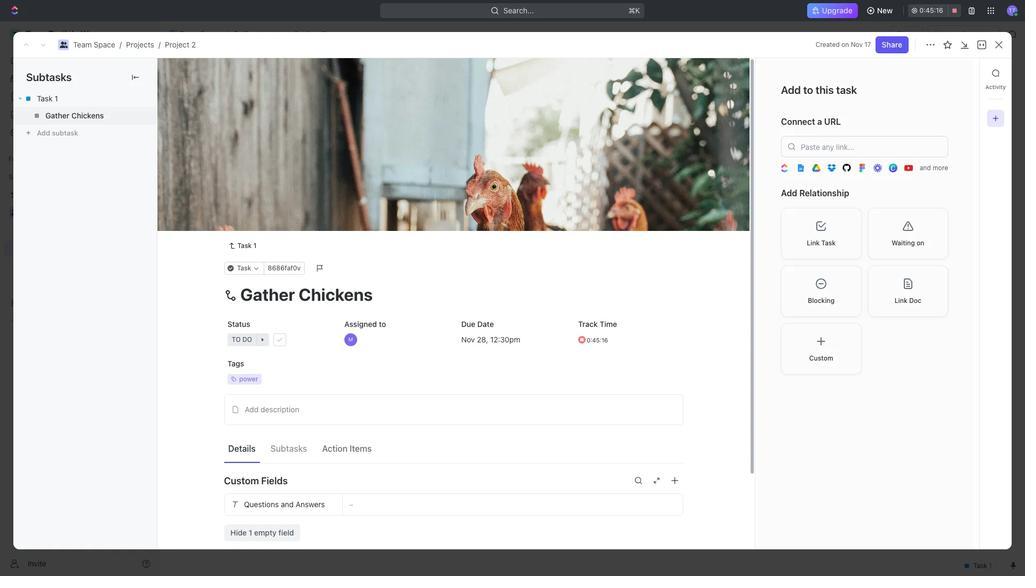 Task type: vqa. For each thing, say whether or not it's contained in the screenshot.
"Projects"
yes



Task type: describe. For each thing, give the bounding box(es) containing it.
table
[[324, 99, 343, 108]]

team space
[[179, 29, 221, 38]]

28
[[477, 335, 486, 344]]

dashboards link
[[4, 106, 155, 123]]

change cover button
[[621, 210, 683, 227]]

0 vertical spatial task 1
[[37, 94, 58, 103]]

task sidebar navigation tab list
[[984, 65, 1007, 127]]

automations button
[[928, 26, 983, 42]]

0 horizontal spatial projects link
[[126, 40, 154, 49]]

inbox link
[[4, 70, 155, 87]]

reposition button
[[570, 210, 621, 227]]

do
[[242, 336, 252, 344]]

questions and answers
[[244, 500, 325, 509]]

1 horizontal spatial projects
[[244, 29, 272, 38]]

created on nov 17
[[816, 41, 871, 49]]

to for assigned
[[379, 320, 386, 329]]

2 horizontal spatial add task
[[948, 68, 980, 77]]

in
[[198, 151, 205, 159]]

link for link doc
[[895, 297, 907, 305]]

assigned
[[344, 320, 377, 329]]

0:45:16
[[586, 337, 608, 344]]

hide for hide 1 empty field
[[230, 529, 247, 538]]

0 horizontal spatial add task button
[[210, 221, 251, 234]]

0:45:16 button
[[575, 330, 683, 350]]

0 horizontal spatial subtasks
[[26, 71, 72, 83]]

action items button
[[318, 439, 376, 458]]

due date
[[461, 320, 494, 329]]

dashboards
[[26, 110, 67, 119]]

task
[[836, 84, 857, 96]]

waiting on
[[892, 239, 924, 247]]

invite
[[28, 559, 46, 568]]

table link
[[322, 96, 343, 111]]

0 vertical spatial project
[[295, 29, 320, 38]]

user group image
[[11, 209, 19, 216]]

automations
[[933, 29, 978, 38]]

on for waiting
[[917, 239, 924, 247]]

1 horizontal spatial project 2 link
[[281, 28, 329, 41]]

1 inside custom fields element
[[249, 529, 252, 538]]

gantt link
[[360, 96, 382, 111]]

⌘k
[[629, 6, 640, 15]]

hide button
[[550, 123, 573, 136]]

0 horizontal spatial project 2
[[185, 64, 249, 81]]

1 vertical spatial task 1
[[215, 186, 237, 195]]

to do
[[231, 336, 252, 344]]

doc
[[909, 297, 921, 305]]

blocking button
[[781, 266, 861, 317]]

team space / projects / project 2
[[73, 40, 196, 49]]

subtasks inside button
[[270, 444, 307, 454]]

empty
[[254, 529, 276, 538]]

to inside dropdown button
[[231, 336, 240, 344]]

add subtask
[[37, 129, 78, 137]]

Paste any link... text field
[[781, 136, 948, 158]]

space for team space
[[200, 29, 221, 38]]

created
[[816, 41, 840, 49]]

custom for custom
[[809, 354, 833, 362]]

add subtask button
[[13, 124, 157, 141]]

0:45:17
[[919, 6, 943, 14]]

details button
[[224, 439, 260, 458]]

nov 28 , 12:30 pm
[[461, 335, 520, 344]]

docs
[[26, 92, 43, 101]]

share button down "new"
[[890, 26, 923, 43]]

1 horizontal spatial add task button
[[274, 148, 319, 161]]

1 horizontal spatial nov
[[851, 41, 863, 49]]

1 button for 2
[[240, 203, 255, 214]]

calendar link
[[270, 96, 304, 111]]

custom fields
[[224, 475, 288, 487]]

change cover
[[627, 214, 676, 223]]

custom button
[[781, 323, 861, 375]]

– button
[[342, 494, 683, 516]]

Edit task name text field
[[224, 285, 683, 305]]

spaces
[[9, 173, 31, 181]]

change
[[627, 214, 655, 223]]

items
[[350, 444, 372, 454]]

add up connect
[[781, 84, 801, 96]]

link doc
[[895, 297, 921, 305]]

subtasks button
[[266, 439, 311, 458]]

on for created
[[841, 41, 849, 49]]

and inside custom fields element
[[281, 500, 293, 509]]

12:30
[[490, 335, 509, 344]]

space for team space / projects / project 2
[[94, 40, 115, 49]]

task 2
[[215, 204, 238, 213]]

change cover button
[[621, 210, 683, 227]]

0 horizontal spatial user group image
[[60, 42, 68, 48]]

custom fields button
[[224, 468, 683, 494]]

0 horizontal spatial project 2 link
[[165, 40, 196, 49]]

list
[[240, 99, 253, 108]]

power button
[[224, 370, 332, 389]]

1 button for 1
[[239, 185, 254, 195]]

1 horizontal spatial user group image
[[170, 31, 176, 37]]

due
[[461, 320, 475, 329]]

tt
[[1009, 7, 1016, 13]]

calendar
[[272, 99, 304, 108]]

0 vertical spatial task 1 link
[[13, 90, 157, 107]]

assignees button
[[432, 123, 481, 136]]

add left description
[[245, 405, 259, 414]]

date
[[477, 320, 494, 329]]

1 vertical spatial share
[[882, 40, 902, 49]]

in progress
[[198, 151, 241, 159]]

assigned to
[[344, 320, 386, 329]]

board link
[[197, 96, 220, 111]]

pm
[[509, 335, 520, 344]]

details
[[228, 444, 256, 454]]

team for team space
[[179, 29, 198, 38]]

2 vertical spatial project
[[185, 64, 233, 81]]

m
[[348, 337, 353, 343]]

project 2 inside project 2 link
[[295, 29, 326, 38]]

field
[[278, 529, 294, 538]]

new button
[[862, 2, 899, 19]]



Task type: locate. For each thing, give the bounding box(es) containing it.
tags
[[227, 359, 244, 368]]

on right created
[[841, 41, 849, 49]]

1 button down progress
[[239, 185, 254, 195]]

to do button
[[224, 330, 332, 350]]

task 1 up dashboards
[[37, 94, 58, 103]]

1 vertical spatial add task button
[[274, 148, 319, 161]]

to
[[803, 84, 813, 96], [379, 320, 386, 329], [231, 336, 240, 344]]

0 vertical spatial subtasks
[[26, 71, 72, 83]]

1 horizontal spatial custom
[[809, 354, 833, 362]]

add task down calendar
[[287, 151, 315, 159]]

hide 1 empty field
[[230, 529, 294, 538]]

0:45:17 button
[[908, 4, 961, 17]]

add
[[948, 68, 962, 77], [781, 84, 801, 96], [37, 129, 50, 137], [287, 151, 299, 159], [781, 189, 797, 198], [215, 222, 229, 232], [245, 405, 259, 414]]

questions
[[244, 500, 279, 509]]

1 horizontal spatial project 2
[[295, 29, 326, 38]]

0 vertical spatial add task
[[948, 68, 980, 77]]

answers
[[295, 500, 325, 509]]

0 horizontal spatial space
[[94, 40, 115, 49]]

2 horizontal spatial task 1
[[237, 242, 256, 250]]

1 horizontal spatial team space link
[[166, 28, 224, 41]]

0 vertical spatial to
[[803, 84, 813, 96]]

0 vertical spatial and
[[920, 164, 931, 172]]

upgrade link
[[807, 3, 858, 18]]

link left doc
[[895, 297, 907, 305]]

0 vertical spatial nov
[[851, 41, 863, 49]]

0 horizontal spatial task 1 link
[[13, 90, 157, 107]]

0 horizontal spatial custom
[[224, 475, 259, 487]]

to inside task sidebar content section
[[803, 84, 813, 96]]

0 vertical spatial link
[[807, 239, 820, 247]]

more
[[933, 164, 948, 172]]

share down new button on the top of page
[[896, 29, 917, 38]]

,
[[486, 335, 488, 344]]

0 vertical spatial space
[[200, 29, 221, 38]]

8686faf0v
[[268, 264, 300, 272]]

on
[[841, 41, 849, 49], [917, 239, 924, 247]]

0 vertical spatial team
[[179, 29, 198, 38]]

to up m dropdown button
[[379, 320, 386, 329]]

nov left 17
[[851, 41, 863, 49]]

new
[[877, 6, 893, 15]]

1 horizontal spatial subtasks
[[270, 444, 307, 454]]

0 vertical spatial user group image
[[170, 31, 176, 37]]

and left more
[[920, 164, 931, 172]]

0 vertical spatial projects
[[244, 29, 272, 38]]

to left the this
[[803, 84, 813, 96]]

link inside "dropdown button"
[[895, 297, 907, 305]]

relationship
[[799, 189, 849, 198]]

projects
[[244, 29, 272, 38], [126, 40, 154, 49]]

1 vertical spatial project
[[165, 40, 189, 49]]

1 vertical spatial nov
[[461, 335, 475, 344]]

0 horizontal spatial link
[[807, 239, 820, 247]]

track
[[578, 320, 598, 329]]

1 button right task 2
[[240, 203, 255, 214]]

board
[[199, 99, 220, 108]]

add relationship
[[781, 189, 849, 198]]

0 vertical spatial add task button
[[941, 65, 987, 82]]

1 horizontal spatial hide
[[554, 125, 568, 133]]

1 horizontal spatial team
[[179, 29, 198, 38]]

2 horizontal spatial to
[[803, 84, 813, 96]]

hide inside custom fields element
[[230, 529, 247, 538]]

1 horizontal spatial and
[[920, 164, 931, 172]]

sidebar navigation
[[0, 21, 160, 577]]

task 1 link up task 'dropdown button'
[[224, 240, 261, 253]]

track time
[[578, 320, 617, 329]]

team for team space / projects / project 2
[[73, 40, 92, 49]]

connect
[[781, 117, 815, 127]]

add task
[[948, 68, 980, 77], [287, 151, 315, 159], [215, 222, 247, 232]]

waiting on button
[[868, 208, 948, 259]]

project
[[295, 29, 320, 38], [165, 40, 189, 49], [185, 64, 233, 81]]

task 1 link
[[13, 90, 157, 107], [224, 240, 261, 253]]

add down dashboards
[[37, 129, 50, 137]]

2 vertical spatial to
[[231, 336, 240, 344]]

1 vertical spatial and
[[281, 500, 293, 509]]

1 vertical spatial projects
[[126, 40, 154, 49]]

upgrade
[[822, 6, 853, 15]]

link task
[[807, 239, 836, 247]]

task button
[[224, 262, 264, 275]]

a
[[817, 117, 822, 127]]

on inside dropdown button
[[917, 239, 924, 247]]

nov
[[851, 41, 863, 49], [461, 335, 475, 344]]

task inside dropdown button
[[821, 239, 836, 247]]

2 vertical spatial task 1
[[237, 242, 256, 250]]

description
[[261, 405, 299, 414]]

1 horizontal spatial to
[[379, 320, 386, 329]]

subtasks up fields
[[270, 444, 307, 454]]

task 1 up task 2
[[215, 186, 237, 195]]

subtask
[[52, 129, 78, 137]]

add down automations button
[[948, 68, 962, 77]]

0 vertical spatial on
[[841, 41, 849, 49]]

reposition
[[577, 214, 614, 223]]

1 horizontal spatial task 1
[[215, 186, 237, 195]]

add description button
[[228, 401, 679, 419]]

1 horizontal spatial link
[[895, 297, 907, 305]]

and left "answers"
[[281, 500, 293, 509]]

tree
[[4, 186, 155, 330]]

inbox
[[26, 74, 44, 83]]

1 horizontal spatial on
[[917, 239, 924, 247]]

task inside 'dropdown button'
[[237, 264, 251, 272]]

1 vertical spatial project 2
[[185, 64, 249, 81]]

link doc button
[[868, 266, 948, 317]]

link up blocking dropdown button at the right of the page
[[807, 239, 820, 247]]

add left relationship in the top right of the page
[[781, 189, 797, 198]]

add task left task sidebar navigation tab list
[[948, 68, 980, 77]]

progress
[[206, 151, 241, 159]]

1 vertical spatial team
[[73, 40, 92, 49]]

2 horizontal spatial add task button
[[941, 65, 987, 82]]

custom for custom fields
[[224, 475, 259, 487]]

hide inside button
[[554, 125, 568, 133]]

connect a url
[[781, 117, 841, 127]]

and inside task sidebar content section
[[920, 164, 931, 172]]

gantt
[[363, 99, 382, 108]]

Search tasks... text field
[[892, 121, 999, 137]]

1 vertical spatial user group image
[[60, 42, 68, 48]]

gather chickens
[[45, 111, 104, 120]]

1 horizontal spatial add task
[[287, 151, 315, 159]]

1 vertical spatial 1 button
[[240, 203, 255, 214]]

link task button
[[781, 208, 861, 259]]

and more
[[920, 164, 948, 172]]

2 vertical spatial add task
[[215, 222, 247, 232]]

0 horizontal spatial to
[[231, 336, 240, 344]]

custom inside custom dropdown button
[[809, 354, 833, 362]]

user group image left team space
[[170, 31, 176, 37]]

1 horizontal spatial projects link
[[231, 28, 275, 41]]

gather
[[45, 111, 69, 120]]

0 horizontal spatial task 1
[[37, 94, 58, 103]]

user group image
[[170, 31, 176, 37], [60, 42, 68, 48]]

m button
[[341, 330, 449, 350]]

tree inside the sidebar navigation
[[4, 186, 155, 330]]

1 vertical spatial link
[[895, 297, 907, 305]]

hide for hide
[[554, 125, 568, 133]]

add down calendar link
[[287, 151, 299, 159]]

blocking
[[808, 297, 835, 305]]

1 horizontal spatial space
[[200, 29, 221, 38]]

share button right 17
[[875, 36, 909, 53]]

team
[[179, 29, 198, 38], [73, 40, 92, 49]]

favorites
[[9, 155, 37, 163]]

task 1 up task 'dropdown button'
[[237, 242, 256, 250]]

subtasks down "home"
[[26, 71, 72, 83]]

0 horizontal spatial add task
[[215, 222, 247, 232]]

custom fields element
[[224, 494, 683, 542]]

0 vertical spatial share
[[896, 29, 917, 38]]

list link
[[238, 96, 253, 111]]

team space link
[[166, 28, 224, 41], [73, 40, 115, 49]]

0 vertical spatial hide
[[554, 125, 568, 133]]

add task button down task 2
[[210, 221, 251, 234]]

docs link
[[4, 88, 155, 105]]

0 vertical spatial 1 button
[[239, 185, 254, 195]]

custom inside custom fields dropdown button
[[224, 475, 259, 487]]

1 vertical spatial custom
[[224, 475, 259, 487]]

to for add
[[803, 84, 813, 96]]

and
[[920, 164, 931, 172], [281, 500, 293, 509]]

0 horizontal spatial projects
[[126, 40, 154, 49]]

1 vertical spatial to
[[379, 320, 386, 329]]

tags power
[[227, 359, 258, 383]]

assignees
[[445, 125, 477, 133]]

on right waiting on the top of the page
[[917, 239, 924, 247]]

link for link task
[[807, 239, 820, 247]]

share
[[896, 29, 917, 38], [882, 40, 902, 49]]

favorites button
[[4, 153, 41, 166]]

1 vertical spatial hide
[[230, 529, 247, 538]]

action
[[322, 444, 347, 454]]

home
[[26, 56, 46, 65]]

link inside dropdown button
[[807, 239, 820, 247]]

0 vertical spatial project 2
[[295, 29, 326, 38]]

user group image up 'home' link
[[60, 42, 68, 48]]

team inside team space link
[[179, 29, 198, 38]]

waiting
[[892, 239, 915, 247]]

subtasks
[[26, 71, 72, 83], [270, 444, 307, 454]]

0 horizontal spatial team
[[73, 40, 92, 49]]

task
[[964, 68, 980, 77], [37, 94, 53, 103], [301, 151, 315, 159], [215, 186, 231, 195], [215, 204, 231, 213], [231, 222, 247, 232], [821, 239, 836, 247], [237, 242, 252, 250], [237, 264, 251, 272]]

add task button up "activity"
[[941, 65, 987, 82]]

activity
[[985, 84, 1006, 90]]

to left the 'do'
[[231, 336, 240, 344]]

this
[[816, 84, 834, 96]]

0 horizontal spatial team space link
[[73, 40, 115, 49]]

nov left 28
[[461, 335, 475, 344]]

search...
[[504, 6, 534, 15]]

task sidebar content section
[[753, 58, 979, 550]]

add down task 2
[[215, 222, 229, 232]]

0 vertical spatial custom
[[809, 354, 833, 362]]

0 horizontal spatial hide
[[230, 529, 247, 538]]

0 horizontal spatial nov
[[461, 335, 475, 344]]

1 vertical spatial add task
[[287, 151, 315, 159]]

add task button down calendar link
[[274, 148, 319, 161]]

1 vertical spatial task 1 link
[[224, 240, 261, 253]]

gather chickens link
[[13, 107, 157, 124]]

0 horizontal spatial and
[[281, 500, 293, 509]]

add to this task
[[781, 84, 857, 96]]

0 horizontal spatial on
[[841, 41, 849, 49]]

add task down task 2
[[215, 222, 247, 232]]

–
[[349, 501, 353, 509]]

task 1 link up chickens
[[13, 90, 157, 107]]

1 horizontal spatial task 1 link
[[224, 240, 261, 253]]

share right 17
[[882, 40, 902, 49]]

status
[[227, 320, 250, 329]]

1 vertical spatial on
[[917, 239, 924, 247]]

1
[[55, 94, 58, 103], [233, 186, 237, 195], [249, 186, 252, 194], [250, 204, 253, 212], [253, 242, 256, 250], [249, 529, 252, 538]]

1 vertical spatial subtasks
[[270, 444, 307, 454]]

1 button
[[239, 185, 254, 195], [240, 203, 255, 214]]

share button
[[890, 26, 923, 43], [875, 36, 909, 53]]

1 vertical spatial space
[[94, 40, 115, 49]]

2 vertical spatial add task button
[[210, 221, 251, 234]]

2
[[322, 29, 326, 38], [191, 40, 196, 49], [236, 64, 245, 81], [253, 151, 257, 159], [233, 204, 238, 213]]



